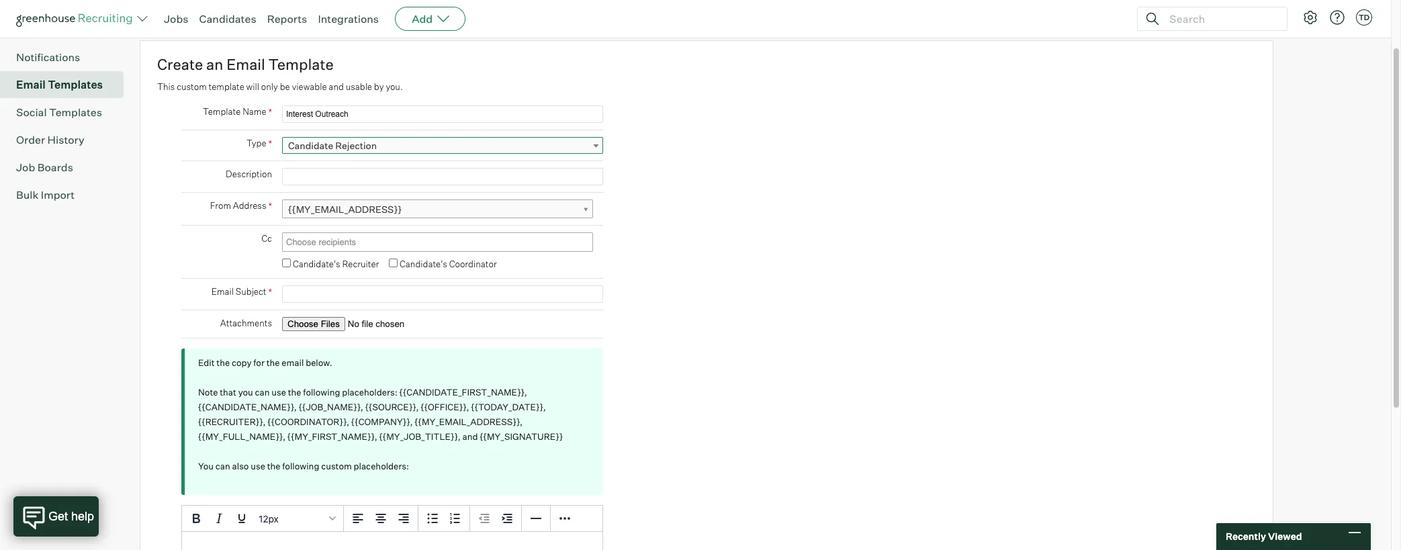 Task type: describe. For each thing, give the bounding box(es) containing it.
be
[[280, 81, 290, 92]]

{{today_date}},
[[471, 402, 546, 412]]

will
[[246, 81, 259, 92]]

you.
[[386, 81, 403, 92]]

{{my_signature}}
[[480, 431, 563, 442]]

note
[[198, 387, 218, 397]]

{{candidate_name}},
[[198, 402, 297, 412]]

1 toolbar from the left
[[344, 506, 419, 532]]

{{candidate_first_name}}, {{candidate_name}}, {{job_name}}, {{source}}, {{office}}, {{today_date}}, {{recruiter}}, {{coordinator}}, {{company}}, {{my_email_address}}, {{my_full_name}}, {{my_first_name}}, {{my_job_title}}, and {{my_signature}}
[[198, 387, 563, 442]]

email templates link
[[16, 77, 118, 93]]

email subject *
[[211, 286, 272, 297]]

from address *
[[210, 200, 272, 212]]

{{office}},
[[421, 402, 469, 412]]

candidates link
[[199, 12, 256, 26]]

order
[[16, 133, 45, 147]]

this
[[157, 81, 175, 92]]

rejection
[[335, 140, 377, 151]]

bulk import link
[[16, 187, 118, 203]]

usable
[[346, 81, 372, 92]]

add button
[[395, 7, 466, 31]]

Search text field
[[1166, 9, 1275, 29]]

0 vertical spatial email
[[227, 55, 265, 73]]

type
[[247, 138, 266, 149]]

type *
[[247, 138, 272, 149]]

12px button
[[253, 507, 341, 530]]

job
[[16, 161, 35, 174]]

this custom template will only be viewable and usable by you.
[[157, 81, 403, 92]]

0 vertical spatial can
[[255, 387, 270, 397]]

12px toolbar
[[182, 506, 344, 532]]

{{candidate_first_name}},
[[399, 387, 527, 397]]

history
[[47, 133, 84, 147]]

Candidate's Recruiter checkbox
[[282, 259, 291, 268]]

{{company}},
[[351, 416, 413, 427]]

that
[[220, 387, 236, 397]]

recruiter
[[342, 259, 379, 270]]

0 horizontal spatial use
[[251, 461, 265, 471]]

from
[[210, 200, 231, 211]]

Email Subject text field
[[282, 285, 603, 303]]

jobs link
[[164, 12, 188, 26]]

td
[[1359, 13, 1370, 22]]

you
[[238, 387, 253, 397]]

jobs
[[164, 12, 188, 26]]

below.
[[306, 357, 332, 368]]

* for from address *
[[268, 200, 272, 212]]

templates for social templates
[[49, 106, 102, 119]]

order history link
[[16, 132, 118, 148]]

2 toolbar from the left
[[419, 506, 470, 532]]

{{my_email_address}}
[[288, 204, 402, 215]]

bulk
[[16, 188, 39, 202]]

td button
[[1354, 7, 1375, 28]]

candidate rejection link
[[282, 137, 603, 154]]

email for email templates
[[16, 78, 46, 91]]

the right edit
[[217, 357, 230, 368]]

social templates
[[16, 106, 102, 119]]

email templates
[[16, 78, 103, 91]]

bulk import
[[16, 188, 75, 202]]

recently viewed
[[1226, 531, 1302, 542]]

the right for
[[267, 357, 280, 368]]

you can also use the following custom placeholders:
[[198, 461, 409, 471]]

social templates link
[[16, 104, 118, 120]]

candidate
[[288, 140, 333, 151]]

an
[[206, 55, 223, 73]]

attachments
[[220, 318, 272, 328]]

0 vertical spatial template
[[268, 55, 334, 73]]

{{my_job_title}},
[[379, 431, 461, 442]]

placeholders: for you can also use the following custom placeholders:
[[354, 461, 409, 471]]

and inside the '{{candidate_first_name}}, {{candidate_name}}, {{job_name}}, {{source}}, {{office}}, {{today_date}}, {{recruiter}}, {{coordinator}}, {{company}}, {{my_email_address}}, {{my_full_name}}, {{my_first_name}}, {{my_job_title}}, and {{my_signature}}'
[[463, 431, 478, 442]]

candidate's for candidate's coordinator
[[400, 259, 447, 270]]

12px group
[[182, 506, 603, 532]]

12px
[[259, 513, 279, 524]]

configure image
[[1303, 9, 1319, 26]]

job boards
[[16, 161, 73, 174]]

* for email subject *
[[268, 286, 272, 297]]

candidate's coordinator
[[400, 259, 497, 270]]



Task type: locate. For each thing, give the bounding box(es) containing it.
description
[[226, 169, 272, 179]]

only
[[261, 81, 278, 92]]

template down template at left top
[[203, 106, 241, 117]]

candidate's
[[293, 259, 340, 270], [400, 259, 447, 270]]

import
[[41, 188, 75, 202]]

templates
[[48, 78, 103, 91], [49, 106, 102, 119]]

email
[[227, 55, 265, 73], [16, 78, 46, 91], [211, 286, 234, 297]]

1 horizontal spatial template
[[268, 55, 334, 73]]

template
[[268, 55, 334, 73], [203, 106, 241, 117]]

custom down '{{my_first_name}},' on the bottom left of the page
[[321, 461, 352, 471]]

edit
[[198, 357, 215, 368]]

0 vertical spatial and
[[329, 81, 344, 92]]

and
[[329, 81, 344, 92], [463, 431, 478, 442]]

candidate's right candidate's coordinator option
[[400, 259, 447, 270]]

* right subject
[[268, 286, 272, 297]]

*
[[268, 106, 272, 118], [268, 138, 272, 149], [268, 200, 272, 212], [268, 286, 272, 297]]

0 horizontal spatial template
[[203, 106, 241, 117]]

2 vertical spatial email
[[211, 286, 234, 297]]

0 horizontal spatial candidate's
[[293, 259, 340, 270]]

2 * from the top
[[268, 138, 272, 149]]

recently
[[1226, 531, 1266, 542]]

social
[[16, 106, 47, 119]]

template inside template name *
[[203, 106, 241, 117]]

notifications link
[[16, 49, 118, 65]]

order history
[[16, 133, 84, 147]]

integrations
[[318, 12, 379, 26]]

email for email subject *
[[211, 286, 234, 297]]

use right also at the left bottom
[[251, 461, 265, 471]]

subject
[[236, 286, 266, 297]]

use
[[272, 387, 286, 397], [251, 461, 265, 471]]

viewable
[[292, 81, 327, 92]]

placeholders: for note that you can use the following placeholders:
[[342, 387, 398, 397]]

* right the 'address'
[[268, 200, 272, 212]]

1 vertical spatial can
[[216, 461, 230, 471]]

and down {{my_email_address}},
[[463, 431, 478, 442]]

add
[[412, 12, 433, 26]]

the down email
[[288, 387, 301, 397]]

following up {{job_name}},
[[303, 387, 340, 397]]

candidates
[[199, 12, 256, 26]]

0 horizontal spatial can
[[216, 461, 230, 471]]

1 vertical spatial custom
[[321, 461, 352, 471]]

0 vertical spatial placeholders:
[[342, 387, 398, 397]]

name
[[243, 106, 266, 117]]

candidate's recruiter
[[293, 259, 379, 270]]

email inside 'link'
[[16, 78, 46, 91]]

email
[[282, 357, 304, 368]]

notifications
[[16, 51, 80, 64]]

1 horizontal spatial and
[[463, 431, 478, 442]]

1 horizontal spatial custom
[[321, 461, 352, 471]]

placeholders: down {{company}},
[[354, 461, 409, 471]]

for
[[253, 357, 265, 368]]

placeholders: up {{source}},
[[342, 387, 398, 397]]

following
[[303, 387, 340, 397], [282, 461, 319, 471]]

template up viewable
[[268, 55, 334, 73]]

1 horizontal spatial use
[[272, 387, 286, 397]]

template
[[209, 81, 244, 92]]

templates down email templates 'link'
[[49, 106, 102, 119]]

1 vertical spatial and
[[463, 431, 478, 442]]

1 horizontal spatial candidate's
[[400, 259, 447, 270]]

candidate's right candidate's recruiter checkbox
[[293, 259, 340, 270]]

1 horizontal spatial can
[[255, 387, 270, 397]]

greenhouse recruiting image
[[16, 11, 137, 27]]

{{coordinator}},
[[268, 416, 349, 427]]

0 vertical spatial custom
[[177, 81, 207, 92]]

boards
[[37, 161, 73, 174]]

0 vertical spatial templates
[[48, 78, 103, 91]]

you
[[198, 461, 214, 471]]

{{job_name}},
[[299, 402, 363, 412]]

0 vertical spatial following
[[303, 387, 340, 397]]

also
[[232, 461, 249, 471]]

template name *
[[203, 106, 272, 118]]

email inside email subject *
[[211, 286, 234, 297]]

templates up social templates link
[[48, 78, 103, 91]]

candidate's for candidate's recruiter
[[293, 259, 340, 270]]

the right also at the left bottom
[[267, 461, 280, 471]]

cc
[[262, 233, 272, 244]]

{{my_full_name}},
[[198, 431, 285, 442]]

{{my_email_address}} link
[[282, 200, 593, 219]]

custom
[[177, 81, 207, 92], [321, 461, 352, 471]]

can
[[255, 387, 270, 397], [216, 461, 230, 471]]

edit the copy for the email below.
[[198, 357, 332, 368]]

* right name
[[268, 106, 272, 118]]

Template Name text field
[[282, 106, 603, 123]]

1 vertical spatial templates
[[49, 106, 102, 119]]

job boards link
[[16, 159, 118, 175]]

create an email template
[[157, 55, 334, 73]]

1 vertical spatial placeholders:
[[354, 461, 409, 471]]

None text field
[[283, 234, 589, 251]]

candidate rejection
[[288, 140, 377, 151]]

email left subject
[[211, 286, 234, 297]]

2 candidate's from the left
[[400, 259, 447, 270]]

Description text field
[[282, 168, 603, 186]]

{{my_first_name}},
[[287, 431, 377, 442]]

create
[[157, 55, 203, 73]]

viewed
[[1268, 531, 1302, 542]]

1 vertical spatial template
[[203, 106, 241, 117]]

copy
[[232, 357, 252, 368]]

placeholders:
[[342, 387, 398, 397], [354, 461, 409, 471]]

1 * from the top
[[268, 106, 272, 118]]

1 vertical spatial email
[[16, 78, 46, 91]]

1 vertical spatial use
[[251, 461, 265, 471]]

{{source}},
[[365, 402, 419, 412]]

reports
[[267, 12, 307, 26]]

0 horizontal spatial and
[[329, 81, 344, 92]]

templates inside 'link'
[[48, 78, 103, 91]]

4 * from the top
[[268, 286, 272, 297]]

templates for email templates
[[48, 78, 103, 91]]

by
[[374, 81, 384, 92]]

None file field
[[282, 317, 452, 331]]

0 horizontal spatial custom
[[177, 81, 207, 92]]

Candidate's Coordinator checkbox
[[389, 259, 398, 268]]

1 vertical spatial following
[[282, 461, 319, 471]]

3 * from the top
[[268, 200, 272, 212]]

* right type
[[268, 138, 272, 149]]

address
[[233, 200, 266, 211]]

coordinator
[[449, 259, 497, 270]]

3 toolbar from the left
[[470, 506, 522, 532]]

toolbar
[[344, 506, 419, 532], [419, 506, 470, 532], [470, 506, 522, 532]]

email up social
[[16, 78, 46, 91]]

the
[[217, 357, 230, 368], [267, 357, 280, 368], [288, 387, 301, 397], [267, 461, 280, 471]]

{{my_email_address}},
[[415, 416, 523, 427]]

following down '{{my_first_name}},' on the bottom left of the page
[[282, 461, 319, 471]]

note that you can use the following placeholders:
[[198, 387, 399, 397]]

email up will
[[227, 55, 265, 73]]

use down edit the copy for the email below.
[[272, 387, 286, 397]]

and left the usable at the left top of the page
[[329, 81, 344, 92]]

custom down create
[[177, 81, 207, 92]]

reports link
[[267, 12, 307, 26]]

integrations link
[[318, 12, 379, 26]]

td button
[[1356, 9, 1372, 26]]

{{recruiter}},
[[198, 416, 266, 427]]

1 candidate's from the left
[[293, 259, 340, 270]]

0 vertical spatial use
[[272, 387, 286, 397]]

* for template name *
[[268, 106, 272, 118]]



Task type: vqa. For each thing, say whether or not it's contained in the screenshot.
text field
yes



